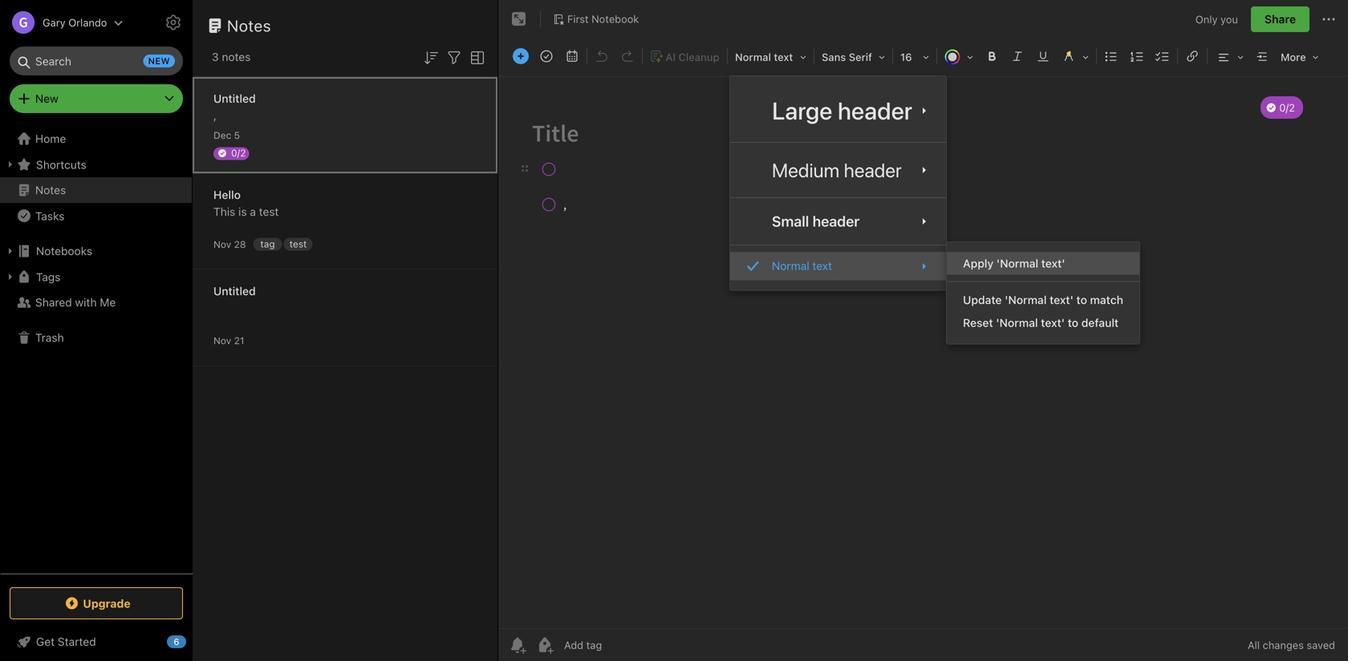 Task type: describe. For each thing, give the bounding box(es) containing it.
0/2
[[231, 147, 246, 159]]

reset
[[963, 316, 994, 330]]

notes link
[[0, 177, 192, 203]]

text' for default
[[1041, 316, 1065, 330]]

medium header link
[[731, 149, 947, 191]]

indent image
[[1252, 45, 1274, 67]]

3 notes
[[212, 50, 251, 63]]

hello
[[214, 188, 241, 201]]

italic image
[[1007, 45, 1029, 67]]

6
[[174, 637, 180, 647]]

[object Object] field
[[731, 149, 947, 191]]

tag
[[260, 238, 275, 250]]

header for medium header
[[844, 159, 902, 181]]

28
[[234, 239, 246, 250]]

untitled for untitled ,
[[214, 92, 256, 105]]

you
[[1221, 13, 1239, 25]]

a
[[250, 205, 256, 218]]

trash
[[35, 331, 64, 344]]

5
[[234, 130, 240, 141]]

to for default
[[1068, 316, 1079, 330]]

tasks button
[[0, 203, 192, 229]]

sans
[[822, 51, 846, 63]]

untitled ,
[[214, 92, 256, 122]]

sans serif
[[822, 51, 873, 63]]

Highlight field
[[1056, 45, 1095, 68]]

add a reminder image
[[508, 636, 527, 655]]

new search field
[[21, 47, 175, 75]]

numbered list image
[[1126, 45, 1149, 67]]

upgrade
[[83, 597, 131, 610]]

text' for match
[[1050, 294, 1074, 307]]

add tag image
[[535, 636, 555, 655]]

started
[[58, 635, 96, 649]]

header for large header
[[838, 96, 913, 125]]

underline image
[[1032, 45, 1055, 67]]

text' inside menu item
[[1042, 257, 1066, 270]]

test inside hello this is a test
[[259, 205, 279, 218]]

tags
[[36, 270, 61, 284]]

shortcuts
[[36, 158, 87, 171]]

header for small header
[[813, 213, 860, 230]]

normal inside menu item
[[772, 259, 810, 273]]

1 horizontal spatial notes
[[227, 16, 271, 35]]

update 'normal text' to match
[[963, 294, 1124, 307]]

large header link
[[731, 86, 947, 136]]

reset 'normal text' to default
[[963, 316, 1119, 330]]

gary orlando
[[43, 16, 107, 28]]

to for match
[[1077, 294, 1088, 307]]

Font family field
[[816, 45, 891, 68]]

nov 21
[[214, 335, 244, 346]]

new button
[[10, 84, 183, 113]]

apply 'normal text' link
[[947, 252, 1140, 275]]

apply
[[963, 257, 994, 270]]

shared with me
[[35, 296, 116, 309]]

Note Editor text field
[[499, 77, 1349, 629]]

More actions field
[[1320, 6, 1339, 32]]

shared
[[35, 296, 72, 309]]

Account field
[[0, 6, 123, 39]]

first notebook
[[568, 13, 639, 25]]

tree containing home
[[0, 126, 193, 573]]

normal text inside heading level field
[[735, 51, 793, 63]]

Font size field
[[895, 45, 935, 68]]

changes
[[1263, 639, 1304, 651]]

orlando
[[68, 16, 107, 28]]

expand note image
[[510, 10, 529, 29]]

normal text inside menu item
[[772, 259, 832, 273]]

notebooks link
[[0, 238, 192, 264]]

tasks
[[35, 209, 65, 223]]

expand notebooks image
[[4, 245, 17, 258]]

text inside heading level field
[[774, 51, 793, 63]]

shared with me link
[[0, 290, 192, 315]]

small header
[[772, 213, 860, 230]]

normal text menu item
[[731, 252, 947, 281]]

small header link
[[731, 205, 947, 239]]

nov for nov 28
[[214, 239, 231, 250]]

Help and Learning task checklist field
[[0, 629, 193, 655]]

large
[[772, 96, 833, 125]]

shortcuts button
[[0, 152, 192, 177]]

more actions image
[[1320, 10, 1339, 29]]

Sort options field
[[421, 47, 441, 67]]



Task type: locate. For each thing, give the bounding box(es) containing it.
'normal inside apply 'normal text' link
[[997, 257, 1039, 270]]

Alignment field
[[1210, 45, 1250, 68]]

text'
[[1042, 257, 1066, 270], [1050, 294, 1074, 307], [1041, 316, 1065, 330]]

tree
[[0, 126, 193, 573]]

notes
[[227, 16, 271, 35], [35, 183, 66, 197]]

'normal inside update 'normal text' to match link
[[1005, 294, 1047, 307]]

normal text link
[[731, 252, 947, 281]]

me
[[100, 296, 116, 309]]

is
[[238, 205, 247, 218]]

0 vertical spatial to
[[1077, 294, 1088, 307]]

notebook
[[592, 13, 639, 25]]

header up normal text field
[[813, 213, 860, 230]]

[object Object] field
[[731, 252, 947, 281]]

1 vertical spatial to
[[1068, 316, 1079, 330]]

match
[[1091, 294, 1124, 307]]

0 vertical spatial text'
[[1042, 257, 1066, 270]]

header down 'serif'
[[838, 96, 913, 125]]

'normal for update
[[1005, 294, 1047, 307]]

Font color field
[[939, 45, 979, 68]]

1 nov from the top
[[214, 239, 231, 250]]

header up small header link
[[844, 159, 902, 181]]

text
[[774, 51, 793, 63], [813, 259, 832, 273]]

16
[[901, 51, 912, 63]]

untitled up ,
[[214, 92, 256, 105]]

share
[[1265, 12, 1296, 26]]

Heading level field
[[730, 45, 812, 68]]

note window element
[[499, 0, 1349, 661]]

reset 'normal text' to default link
[[947, 312, 1140, 335]]

to left default
[[1068, 316, 1079, 330]]

2 vertical spatial header
[[813, 213, 860, 230]]

Search text field
[[21, 47, 172, 75]]

normal text
[[735, 51, 793, 63], [772, 259, 832, 273]]

1 vertical spatial nov
[[214, 335, 231, 346]]

0 horizontal spatial normal
[[735, 51, 771, 63]]

0 vertical spatial test
[[259, 205, 279, 218]]

3
[[212, 50, 219, 63]]

get
[[36, 635, 55, 649]]

insert link image
[[1182, 45, 1204, 67]]

first
[[568, 13, 589, 25]]

0 horizontal spatial notes
[[35, 183, 66, 197]]

More field
[[1276, 45, 1325, 68]]

0 vertical spatial notes
[[227, 16, 271, 35]]

21
[[234, 335, 244, 346]]

large header
[[772, 96, 913, 125]]

notes up notes
[[227, 16, 271, 35]]

all changes saved
[[1248, 639, 1336, 651]]

untitled for untitled
[[214, 285, 256, 298]]

upgrade button
[[10, 588, 183, 620]]

hello this is a test
[[214, 188, 279, 218]]

new
[[35, 92, 58, 105]]

1 horizontal spatial normal
[[772, 259, 810, 273]]

bold image
[[981, 45, 1003, 67]]

1 horizontal spatial text
[[813, 259, 832, 273]]

small
[[772, 213, 809, 230]]

0 horizontal spatial test
[[259, 205, 279, 218]]

new
[[148, 56, 170, 66]]

'normal down the update 'normal text' to match
[[997, 316, 1038, 330]]

test
[[259, 205, 279, 218], [290, 238, 307, 250]]

trash link
[[0, 325, 192, 351]]

text down "small header"
[[813, 259, 832, 273]]

dropdown list menu containing apply 'normal text'
[[947, 252, 1140, 335]]

1 vertical spatial header
[[844, 159, 902, 181]]

only you
[[1196, 13, 1239, 25]]

notes up tasks
[[35, 183, 66, 197]]

click to collapse image
[[187, 632, 199, 651]]

'normal right "apply"
[[997, 257, 1039, 270]]

nov left 21
[[214, 335, 231, 346]]

untitled
[[214, 92, 256, 105], [214, 285, 256, 298]]

medium header
[[772, 159, 902, 181]]

Add filters field
[[445, 47, 464, 67]]

to
[[1077, 294, 1088, 307], [1068, 316, 1079, 330]]

[object Object] field
[[731, 86, 947, 136]]

notes
[[222, 50, 251, 63]]

Add tag field
[[563, 639, 683, 652]]

dec 5
[[214, 130, 240, 141]]

all
[[1248, 639, 1260, 651]]

expand tags image
[[4, 271, 17, 283]]

0 vertical spatial 'normal
[[997, 257, 1039, 270]]

nov
[[214, 239, 231, 250], [214, 335, 231, 346]]

2 vertical spatial text'
[[1041, 316, 1065, 330]]

bulleted list image
[[1101, 45, 1123, 67]]

more
[[1281, 51, 1307, 63]]

nov left '28'
[[214, 239, 231, 250]]

dropdown list menu containing large header
[[731, 86, 947, 281]]

2 untitled from the top
[[214, 285, 256, 298]]

checklist image
[[1152, 45, 1174, 67]]

0 vertical spatial untitled
[[214, 92, 256, 105]]

text' down the update 'normal text' to match
[[1041, 316, 1065, 330]]

text left sans
[[774, 51, 793, 63]]

1 vertical spatial text'
[[1050, 294, 1074, 307]]

dec
[[214, 130, 231, 141]]

home
[[35, 132, 66, 145]]

1 vertical spatial normal text
[[772, 259, 832, 273]]

normal text down small
[[772, 259, 832, 273]]

header
[[838, 96, 913, 125], [844, 159, 902, 181], [813, 213, 860, 230]]

only
[[1196, 13, 1218, 25]]

text' up reset 'normal text' to default link
[[1050, 294, 1074, 307]]

1 vertical spatial test
[[290, 238, 307, 250]]

1 untitled from the top
[[214, 92, 256, 105]]

to left 'match'
[[1077, 294, 1088, 307]]

notebooks
[[36, 244, 92, 258]]

calendar event image
[[561, 45, 584, 67]]

medium
[[772, 159, 840, 181]]

0 vertical spatial normal text
[[735, 51, 793, 63]]

tags button
[[0, 264, 192, 290]]

add filters image
[[445, 48, 464, 67]]

1 vertical spatial normal
[[772, 259, 810, 273]]

0 horizontal spatial dropdown list menu
[[731, 86, 947, 281]]

View options field
[[464, 47, 487, 67]]

1 horizontal spatial dropdown list menu
[[947, 252, 1140, 335]]

0 vertical spatial normal
[[735, 51, 771, 63]]

update 'normal text' to match link
[[947, 289, 1140, 312]]

settings image
[[164, 13, 183, 32]]

2 nov from the top
[[214, 335, 231, 346]]

'normal for apply
[[997, 257, 1039, 270]]

'normal
[[997, 257, 1039, 270], [1005, 294, 1047, 307], [997, 316, 1038, 330]]

normal inside heading level field
[[735, 51, 771, 63]]

Insert field
[[509, 45, 533, 67]]

text inside menu item
[[813, 259, 832, 273]]

serif
[[849, 51, 873, 63]]

test right tag
[[290, 238, 307, 250]]

dropdown list menu
[[731, 86, 947, 281], [947, 252, 1140, 335]]

1 vertical spatial 'normal
[[1005, 294, 1047, 307]]

1 vertical spatial text
[[813, 259, 832, 273]]

task image
[[535, 45, 558, 67]]

0 vertical spatial nov
[[214, 239, 231, 250]]

test right 'a'
[[259, 205, 279, 218]]

,
[[214, 109, 217, 122]]

get started
[[36, 635, 96, 649]]

update
[[963, 294, 1002, 307]]

home link
[[0, 126, 193, 152]]

with
[[75, 296, 97, 309]]

share button
[[1251, 6, 1310, 32]]

saved
[[1307, 639, 1336, 651]]

nov 28
[[214, 239, 246, 250]]

apply 'normal text'
[[963, 257, 1066, 270]]

1 vertical spatial notes
[[35, 183, 66, 197]]

apply 'normal text' menu item
[[947, 252, 1140, 275]]

'normal inside reset 'normal text' to default link
[[997, 316, 1038, 330]]

gary
[[43, 16, 66, 28]]

0 horizontal spatial text
[[774, 51, 793, 63]]

normal text up large on the top of page
[[735, 51, 793, 63]]

[object Object] field
[[731, 205, 947, 239]]

nov for nov 21
[[214, 335, 231, 346]]

1 horizontal spatial test
[[290, 238, 307, 250]]

untitled down nov 28
[[214, 285, 256, 298]]

notes inside tree
[[35, 183, 66, 197]]

normal
[[735, 51, 771, 63], [772, 259, 810, 273]]

0 vertical spatial text
[[774, 51, 793, 63]]

'normal up reset 'normal text' to default on the right top of the page
[[1005, 294, 1047, 307]]

1 vertical spatial untitled
[[214, 285, 256, 298]]

0 vertical spatial header
[[838, 96, 913, 125]]

text' up update 'normal text' to match link
[[1042, 257, 1066, 270]]

2 vertical spatial 'normal
[[997, 316, 1038, 330]]

default
[[1082, 316, 1119, 330]]

'normal for reset
[[997, 316, 1038, 330]]

this
[[214, 205, 235, 218]]

first notebook button
[[547, 8, 645, 31]]



Task type: vqa. For each thing, say whether or not it's contained in the screenshot.
the Close icon
no



